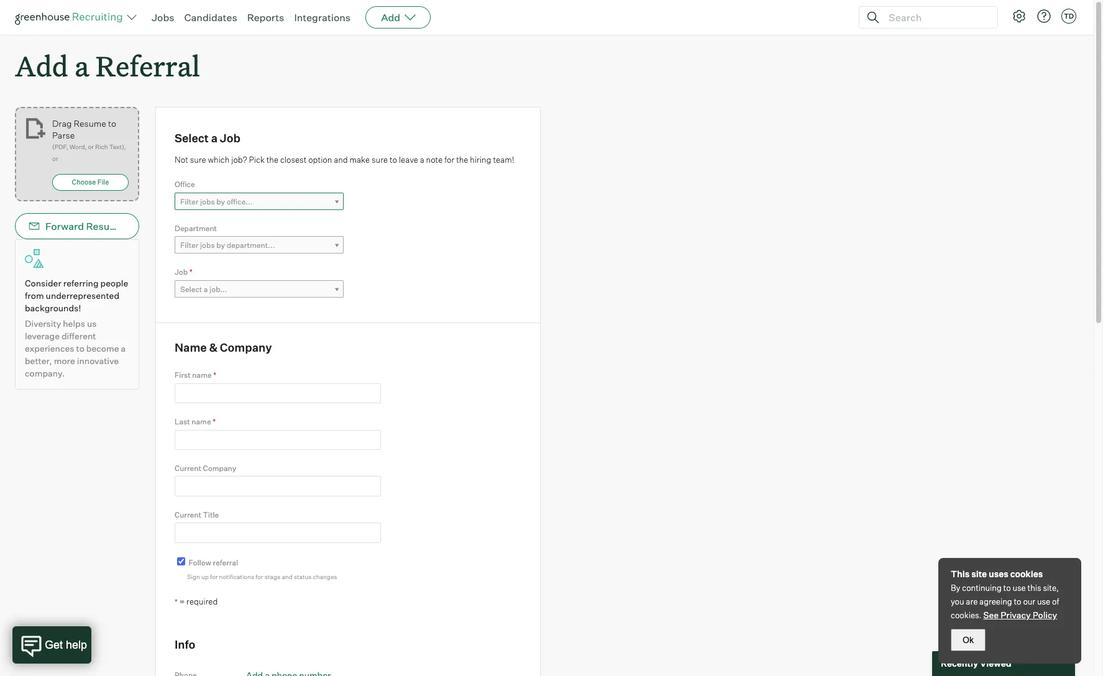 Task type: locate. For each thing, give the bounding box(es) containing it.
this
[[1028, 583, 1041, 593]]

1 vertical spatial job
[[175, 267, 188, 277]]

via
[[126, 220, 140, 233]]

a for referral
[[75, 47, 89, 84]]

1 vertical spatial resume
[[86, 220, 124, 233]]

1 by from the top
[[216, 197, 225, 206]]

first
[[175, 371, 191, 380]]

1 filter from the top
[[180, 197, 198, 206]]

agreeing
[[979, 597, 1012, 607]]

* left =
[[175, 597, 178, 606]]

1 horizontal spatial the
[[456, 155, 468, 164]]

1 vertical spatial jobs
[[200, 241, 215, 250]]

add for add a referral
[[15, 47, 68, 84]]

a
[[75, 47, 89, 84], [211, 131, 217, 145], [420, 155, 424, 164], [204, 284, 208, 294], [121, 343, 126, 354]]

a inside select a job... link
[[204, 284, 208, 294]]

0 horizontal spatial add
[[15, 47, 68, 84]]

company right "&" at bottom
[[220, 340, 272, 354]]

add inside the add popup button
[[381, 11, 400, 24]]

1 vertical spatial filter
[[180, 241, 198, 250]]

by
[[951, 583, 960, 593]]

1 horizontal spatial for
[[256, 573, 263, 581]]

or down (pdf,
[[52, 155, 58, 162]]

rich
[[95, 143, 108, 151]]

use left of
[[1037, 597, 1050, 607]]

email
[[142, 220, 168, 233]]

jobs for department
[[200, 241, 215, 250]]

0 horizontal spatial the
[[266, 155, 278, 164]]

use
[[1013, 583, 1026, 593], [1037, 597, 1050, 607]]

2 current from the top
[[175, 510, 201, 519]]

resume inside button
[[86, 220, 124, 233]]

2 by from the top
[[216, 241, 225, 250]]

recently viewed
[[941, 658, 1011, 669]]

jobs inside filter jobs by office... link
[[200, 197, 215, 206]]

td button
[[1059, 6, 1079, 26]]

see privacy policy
[[983, 610, 1057, 620]]

integrations link
[[294, 11, 351, 24]]

text),
[[109, 143, 126, 151]]

for right up
[[210, 573, 218, 581]]

0 horizontal spatial job
[[175, 267, 188, 277]]

consider
[[25, 278, 61, 288]]

better,
[[25, 356, 52, 366]]

filter jobs by department...
[[180, 241, 275, 250]]

leverage
[[25, 331, 60, 341]]

select a job... link
[[175, 280, 344, 298]]

sure
[[190, 155, 206, 164], [372, 155, 388, 164]]

0 vertical spatial select
[[175, 131, 209, 145]]

a right become
[[121, 343, 126, 354]]

jobs inside filter jobs by department... link
[[200, 241, 215, 250]]

a left job...
[[204, 284, 208, 294]]

0 horizontal spatial and
[[282, 573, 293, 581]]

job up select a job...
[[175, 267, 188, 277]]

to up text),
[[108, 118, 116, 129]]

0 vertical spatial add
[[381, 11, 400, 24]]

select down job *
[[180, 284, 202, 294]]

select for select a job...
[[180, 284, 202, 294]]

choose file
[[72, 178, 109, 187]]

2 jobs from the top
[[200, 241, 215, 250]]

choose
[[72, 178, 96, 187]]

drag
[[52, 118, 72, 129]]

configure image
[[1012, 9, 1027, 24]]

the right pick
[[266, 155, 278, 164]]

0 horizontal spatial sure
[[190, 155, 206, 164]]

1 vertical spatial use
[[1037, 597, 1050, 607]]

info
[[175, 638, 195, 651]]

1 vertical spatial name
[[192, 417, 211, 426]]

2 sure from the left
[[372, 155, 388, 164]]

referral
[[213, 558, 238, 567]]

for right note
[[444, 155, 454, 164]]

name
[[175, 340, 207, 354]]

a down greenhouse recruiting image
[[75, 47, 89, 84]]

first name *
[[175, 371, 216, 380]]

None text field
[[175, 383, 381, 403], [175, 430, 381, 450], [175, 476, 381, 496], [175, 523, 381, 543], [175, 383, 381, 403], [175, 430, 381, 450], [175, 476, 381, 496], [175, 523, 381, 543]]

current left the title at bottom
[[175, 510, 201, 519]]

the
[[266, 155, 278, 164], [456, 155, 468, 164]]

to down different
[[76, 343, 84, 354]]

filter jobs by office... link
[[175, 192, 344, 210]]

integrations
[[294, 11, 351, 24]]

file
[[97, 178, 109, 187]]

jobs
[[200, 197, 215, 206], [200, 241, 215, 250]]

are
[[966, 597, 978, 607]]

recently
[[941, 658, 978, 669]]

name right last
[[192, 417, 211, 426]]

sure right not
[[190, 155, 206, 164]]

to down uses
[[1003, 583, 1011, 593]]

1 vertical spatial select
[[180, 284, 202, 294]]

&
[[209, 340, 218, 354]]

follow
[[189, 558, 211, 567]]

* up select a job...
[[189, 267, 192, 277]]

name
[[192, 371, 212, 380], [192, 417, 211, 426]]

by left office...
[[216, 197, 225, 206]]

name right first
[[192, 371, 212, 380]]

jobs link
[[152, 11, 174, 24]]

2 filter from the top
[[180, 241, 198, 250]]

referring
[[63, 278, 99, 288]]

to inside drag resume to parse (pdf, word, or rich text), or
[[108, 118, 116, 129]]

1 jobs from the top
[[200, 197, 215, 206]]

resume up 'rich'
[[74, 118, 106, 129]]

filter jobs by department... link
[[175, 236, 344, 254]]

you
[[951, 597, 964, 607]]

1 vertical spatial add
[[15, 47, 68, 84]]

name for last
[[192, 417, 211, 426]]

become
[[86, 343, 119, 354]]

backgrounds!
[[25, 303, 81, 313]]

1 horizontal spatial sure
[[372, 155, 388, 164]]

0 vertical spatial name
[[192, 371, 212, 380]]

title
[[203, 510, 219, 519]]

0 vertical spatial and
[[334, 155, 348, 164]]

the left hiring
[[456, 155, 468, 164]]

0 vertical spatial jobs
[[200, 197, 215, 206]]

and
[[334, 155, 348, 164], [282, 573, 293, 581]]

and left 'make'
[[334, 155, 348, 164]]

jobs up department
[[200, 197, 215, 206]]

0 vertical spatial current
[[175, 464, 201, 473]]

sure right 'make'
[[372, 155, 388, 164]]

0 vertical spatial or
[[88, 143, 94, 151]]

current for current company
[[175, 464, 201, 473]]

for
[[444, 155, 454, 164], [210, 573, 218, 581], [256, 573, 263, 581]]

of
[[1052, 597, 1059, 607]]

cookies
[[1010, 569, 1043, 579]]

resume left via
[[86, 220, 124, 233]]

to left our
[[1014, 597, 1021, 607]]

company
[[220, 340, 272, 354], [203, 464, 236, 473]]

current down last
[[175, 464, 201, 473]]

1 horizontal spatial job
[[220, 131, 240, 145]]

0 vertical spatial resume
[[74, 118, 106, 129]]

forward resume via email button
[[15, 213, 168, 239]]

by left "department..."
[[216, 241, 225, 250]]

filter down office
[[180, 197, 198, 206]]

1 vertical spatial current
[[175, 510, 201, 519]]

note
[[426, 155, 443, 164]]

sign
[[187, 573, 200, 581]]

innovative
[[77, 356, 119, 366]]

to
[[108, 118, 116, 129], [390, 155, 397, 164], [76, 343, 84, 354], [1003, 583, 1011, 593], [1014, 597, 1021, 607]]

and right stage
[[282, 573, 293, 581]]

resume
[[74, 118, 106, 129], [86, 220, 124, 233]]

0 vertical spatial by
[[216, 197, 225, 206]]

for left stage
[[256, 573, 263, 581]]

use left this
[[1013, 583, 1026, 593]]

1 horizontal spatial add
[[381, 11, 400, 24]]

company up the title at bottom
[[203, 464, 236, 473]]

to inside consider referring people from underrepresented backgrounds! diversity helps us leverage different experiences to become a better, more innovative company.
[[76, 343, 84, 354]]

or left 'rich'
[[88, 143, 94, 151]]

filter jobs by office...
[[180, 197, 253, 206]]

filter
[[180, 197, 198, 206], [180, 241, 198, 250]]

current title
[[175, 510, 219, 519]]

select up not
[[175, 131, 209, 145]]

1 vertical spatial or
[[52, 155, 58, 162]]

1 vertical spatial by
[[216, 241, 225, 250]]

job?
[[231, 155, 247, 164]]

0 horizontal spatial use
[[1013, 583, 1026, 593]]

1 current from the top
[[175, 464, 201, 473]]

filter down department
[[180, 241, 198, 250]]

resume for forward
[[86, 220, 124, 233]]

jobs down department
[[200, 241, 215, 250]]

a up which
[[211, 131, 217, 145]]

current company
[[175, 464, 236, 473]]

0 horizontal spatial or
[[52, 155, 58, 162]]

select a job
[[175, 131, 240, 145]]

job up job?
[[220, 131, 240, 145]]

viewed
[[980, 658, 1011, 669]]

a inside consider referring people from underrepresented backgrounds! diversity helps us leverage different experiences to become a better, more innovative company.
[[121, 343, 126, 354]]

see privacy policy link
[[983, 610, 1057, 620]]

0 vertical spatial filter
[[180, 197, 198, 206]]

job
[[220, 131, 240, 145], [175, 267, 188, 277]]

jobs for office
[[200, 197, 215, 206]]

diversity
[[25, 318, 61, 329]]

resume inside drag resume to parse (pdf, word, or rich text), or
[[74, 118, 106, 129]]



Task type: describe. For each thing, give the bounding box(es) containing it.
different
[[62, 331, 96, 341]]

not
[[175, 155, 188, 164]]

resume for drag
[[74, 118, 106, 129]]

job...
[[209, 284, 227, 294]]

more
[[54, 356, 75, 366]]

follow referral
[[189, 558, 238, 567]]

a for job
[[211, 131, 217, 145]]

up
[[201, 573, 209, 581]]

changes
[[313, 573, 337, 581]]

reports link
[[247, 11, 284, 24]]

experiences
[[25, 343, 74, 354]]

by continuing to use this site, you are agreeing to our use of cookies.
[[951, 583, 1059, 620]]

2 horizontal spatial for
[[444, 155, 454, 164]]

* down "&" at bottom
[[213, 371, 216, 380]]

Search text field
[[886, 8, 986, 26]]

from
[[25, 290, 44, 301]]

cookies.
[[951, 610, 982, 620]]

0 vertical spatial company
[[220, 340, 272, 354]]

uses
[[989, 569, 1008, 579]]

office
[[175, 180, 195, 189]]

site,
[[1043, 583, 1059, 593]]

name & company
[[175, 340, 272, 354]]

helps
[[63, 318, 85, 329]]

current for current title
[[175, 510, 201, 519]]

by for office...
[[216, 197, 225, 206]]

add button
[[366, 6, 431, 29]]

1 vertical spatial company
[[203, 464, 236, 473]]

status
[[294, 573, 312, 581]]

leave
[[399, 155, 418, 164]]

required
[[187, 596, 218, 606]]

filter for filter jobs by office...
[[180, 197, 198, 206]]

name for first
[[192, 371, 212, 380]]

forward
[[45, 220, 84, 233]]

candidates link
[[184, 11, 237, 24]]

add a referral
[[15, 47, 200, 84]]

1 horizontal spatial and
[[334, 155, 348, 164]]

us
[[87, 318, 97, 329]]

underrepresented
[[46, 290, 119, 301]]

=
[[179, 596, 185, 606]]

site
[[971, 569, 987, 579]]

td button
[[1061, 9, 1076, 24]]

department...
[[227, 241, 275, 250]]

0 vertical spatial job
[[220, 131, 240, 145]]

job *
[[175, 267, 192, 277]]

a for job...
[[204, 284, 208, 294]]

1 horizontal spatial or
[[88, 143, 94, 151]]

this
[[951, 569, 970, 579]]

company.
[[25, 368, 65, 379]]

a left note
[[420, 155, 424, 164]]

word,
[[70, 143, 87, 151]]

last name *
[[175, 417, 216, 426]]

ok
[[963, 635, 974, 645]]

hiring
[[470, 155, 491, 164]]

reports
[[247, 11, 284, 24]]

greenhouse recruiting image
[[15, 10, 127, 25]]

by for department...
[[216, 241, 225, 250]]

see
[[983, 610, 999, 620]]

sign up for notifications for stage and status changes
[[187, 573, 337, 581]]

drag resume to parse (pdf, word, or rich text), or
[[52, 118, 126, 162]]

parse
[[52, 130, 75, 141]]

this site uses cookies
[[951, 569, 1043, 579]]

1 horizontal spatial use
[[1037, 597, 1050, 607]]

Follow referral checkbox
[[177, 557, 185, 565]]

candidates
[[184, 11, 237, 24]]

* inside the * = required
[[175, 597, 178, 606]]

ok button
[[951, 629, 986, 651]]

make
[[350, 155, 370, 164]]

office...
[[227, 197, 253, 206]]

team!
[[493, 155, 514, 164]]

* = required
[[175, 596, 218, 606]]

notifications
[[219, 573, 254, 581]]

consider referring people from underrepresented backgrounds! diversity helps us leverage different experiences to become a better, more innovative company.
[[25, 278, 128, 379]]

1 the from the left
[[266, 155, 278, 164]]

closest
[[280, 155, 307, 164]]

1 sure from the left
[[190, 155, 206, 164]]

continuing
[[962, 583, 1002, 593]]

referral
[[96, 47, 200, 84]]

people
[[100, 278, 128, 288]]

0 horizontal spatial for
[[210, 573, 218, 581]]

stage
[[265, 573, 280, 581]]

select for select a job
[[175, 131, 209, 145]]

not sure which job? pick the closest option and make sure to leave a note for the hiring team!
[[175, 155, 514, 164]]

to left leave
[[390, 155, 397, 164]]

department
[[175, 224, 217, 233]]

privacy
[[1001, 610, 1031, 620]]

add for add
[[381, 11, 400, 24]]

filter for filter jobs by department...
[[180, 241, 198, 250]]

which
[[208, 155, 230, 164]]

last
[[175, 417, 190, 426]]

td
[[1064, 12, 1074, 21]]

our
[[1023, 597, 1035, 607]]

option
[[308, 155, 332, 164]]

0 vertical spatial use
[[1013, 583, 1026, 593]]

pick
[[249, 155, 265, 164]]

1 vertical spatial and
[[282, 573, 293, 581]]

* right last
[[213, 417, 216, 426]]

2 the from the left
[[456, 155, 468, 164]]



Task type: vqa. For each thing, say whether or not it's contained in the screenshot.
rightmost Report
no



